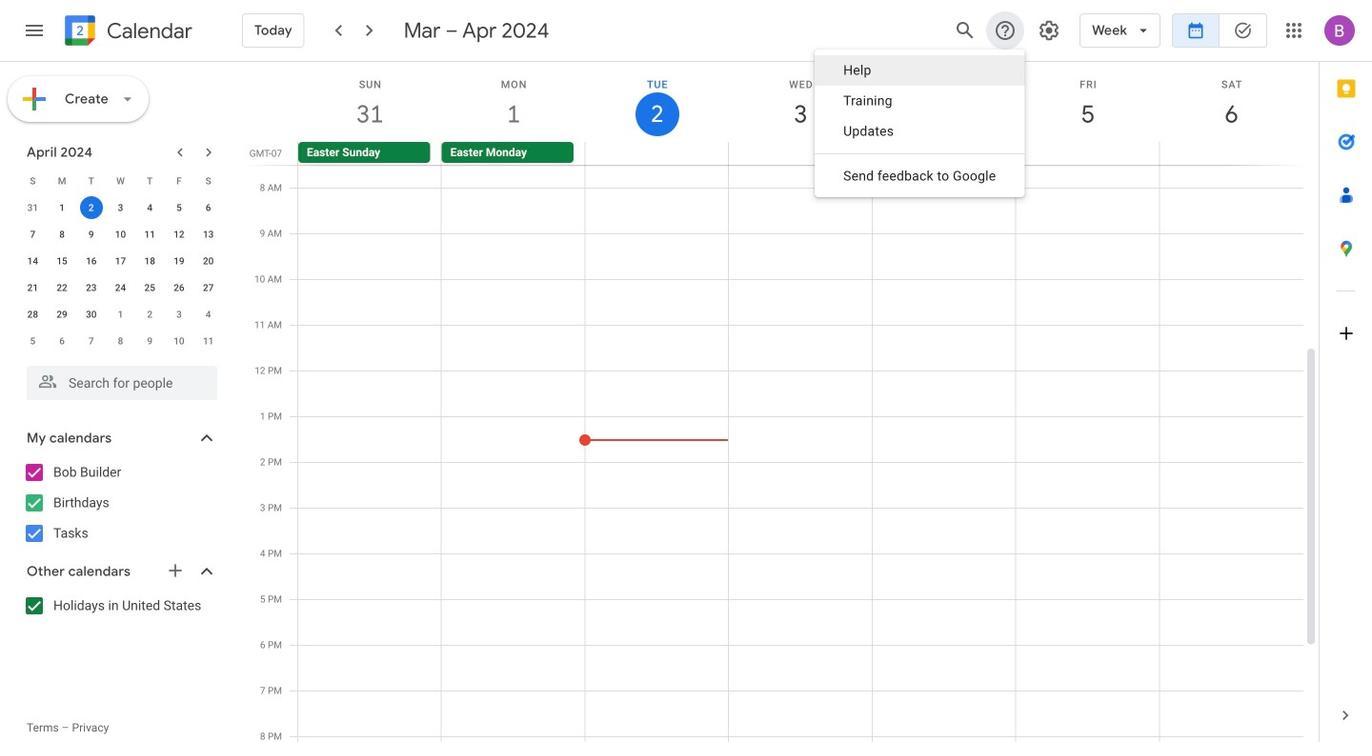 Task type: vqa. For each thing, say whether or not it's contained in the screenshot.
14 element
yes



Task type: locate. For each thing, give the bounding box(es) containing it.
Search for people text field
[[38, 366, 206, 400]]

send feedback to google menu item
[[815, 161, 1025, 192]]

26 element
[[168, 276, 191, 299]]

12 element
[[168, 223, 191, 246]]

5 element
[[168, 196, 191, 219]]

11 element
[[138, 223, 161, 246]]

calendar element
[[61, 11, 192, 53]]

updates menu item
[[815, 116, 1025, 147]]

25 element
[[138, 276, 161, 299]]

row group
[[18, 194, 223, 355]]

march 31 element
[[21, 196, 44, 219]]

2, today element
[[80, 196, 103, 219]]

help menu item
[[815, 55, 1025, 86]]

may 5 element
[[21, 330, 44, 353]]

may 7 element
[[80, 330, 103, 353]]

8 element
[[51, 223, 73, 246]]

cell
[[585, 142, 729, 165], [729, 142, 872, 165], [872, 142, 1016, 165], [1016, 142, 1159, 165], [1159, 142, 1303, 165], [77, 194, 106, 221]]

None search field
[[0, 358, 236, 400]]

may 2 element
[[138, 303, 161, 326]]

15 element
[[51, 250, 73, 273]]

28 element
[[21, 303, 44, 326]]

7 element
[[21, 223, 44, 246]]

training menu item
[[815, 86, 1025, 116]]

grid
[[244, 62, 1319, 742]]

tab list
[[1320, 62, 1372, 689]]

may 8 element
[[109, 330, 132, 353]]

menu
[[815, 50, 1025, 197]]

13 element
[[197, 223, 220, 246]]

29 element
[[51, 303, 73, 326]]

row
[[290, 142, 1319, 165], [18, 168, 223, 194], [18, 194, 223, 221], [18, 221, 223, 248], [18, 248, 223, 274], [18, 274, 223, 301], [18, 301, 223, 328], [18, 328, 223, 355]]

may 11 element
[[197, 330, 220, 353]]

heading
[[103, 20, 192, 42]]

30 element
[[80, 303, 103, 326]]

23 element
[[80, 276, 103, 299]]

cell inside april 2024 'grid'
[[77, 194, 106, 221]]

may 10 element
[[168, 330, 191, 353]]

main drawer image
[[23, 19, 46, 42]]

may 3 element
[[168, 303, 191, 326]]

4 element
[[138, 196, 161, 219]]

9 element
[[80, 223, 103, 246]]



Task type: describe. For each thing, give the bounding box(es) containing it.
add other calendars image
[[166, 561, 185, 580]]

14 element
[[21, 250, 44, 273]]

20 element
[[197, 250, 220, 273]]

19 element
[[168, 250, 191, 273]]

10 element
[[109, 223, 132, 246]]

22 element
[[51, 276, 73, 299]]

27 element
[[197, 276, 220, 299]]

settings menu image
[[1038, 19, 1061, 42]]

18 element
[[138, 250, 161, 273]]

may 9 element
[[138, 330, 161, 353]]

may 6 element
[[51, 330, 73, 353]]

6 element
[[197, 196, 220, 219]]

may 1 element
[[109, 303, 132, 326]]

heading inside calendar element
[[103, 20, 192, 42]]

april 2024 grid
[[18, 168, 223, 355]]

may 4 element
[[197, 303, 220, 326]]

3 element
[[109, 196, 132, 219]]

17 element
[[109, 250, 132, 273]]

support image
[[994, 19, 1017, 42]]

1 element
[[51, 196, 73, 219]]

24 element
[[109, 276, 132, 299]]

my calendars list
[[4, 457, 236, 549]]

16 element
[[80, 250, 103, 273]]

21 element
[[21, 276, 44, 299]]



